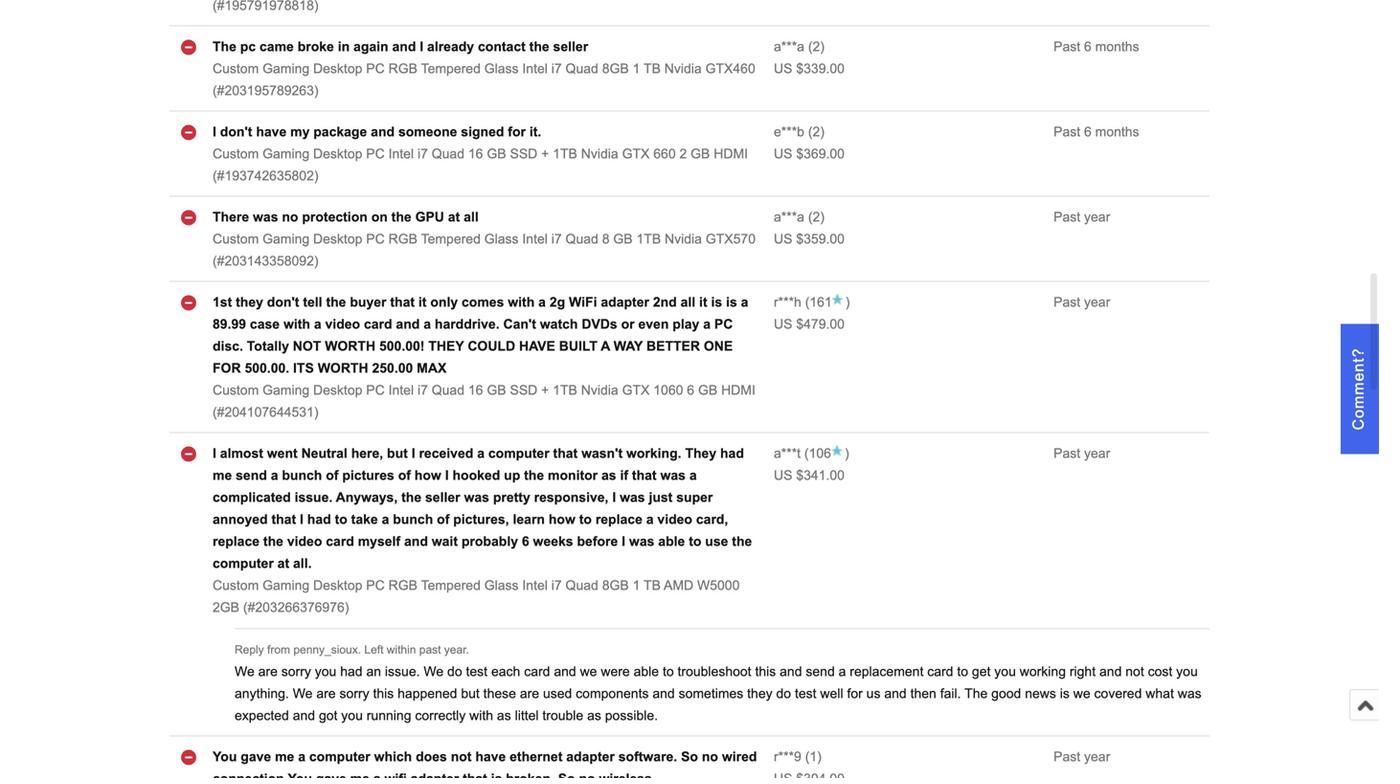 Task type: vqa. For each thing, say whether or not it's contained in the screenshot.


Task type: describe. For each thing, give the bounding box(es) containing it.
0 horizontal spatial how
[[414, 469, 441, 483]]

2 vertical spatial 1
[[810, 750, 817, 765]]

have
[[519, 339, 555, 354]]

r***9
[[774, 750, 801, 765]]

comment?
[[1350, 348, 1367, 430]]

left within past year. element
[[364, 644, 469, 657]]

1 horizontal spatial as
[[587, 709, 601, 724]]

1 horizontal spatial are
[[316, 687, 336, 702]]

a left the "r***h"
[[741, 295, 748, 310]]

250.00
[[372, 361, 413, 376]]

left
[[364, 644, 383, 657]]

connection.you
[[213, 772, 312, 779]]

0 vertical spatial test
[[466, 665, 488, 680]]

littel
[[515, 709, 539, 724]]

can't
[[503, 317, 536, 332]]

i left received at the bottom
[[412, 446, 415, 461]]

which
[[374, 750, 412, 765]]

came
[[260, 39, 294, 54]]

a left wifi
[[373, 772, 381, 779]]

a***a ( 2 ) us $339.00
[[774, 39, 845, 76]]

i7 inside there was no protection on the gpu at all custom gaming desktop pc rgb tempered glass intel i7 quad 8 gb 1tb nvidia gtx570 (#203143358092)
[[551, 232, 562, 247]]

quad inside 1st they don't tell the buyer that it only comes with a 2g wifi adapter 2nd all it is is a 89.99 case with a video card and a harddrive. can't watch dvds or even play a pc disc. totally not worth 500.00! they could have built a way better one for 500.00. its worth 250.00 max custom gaming desktop pc intel i7 quad 16 gb ssd + 1tb nvidia gtx 1060 6 gb hdmi (#204107644531)
[[432, 383, 464, 398]]

i don't have my package and someone signed for it. custom gaming desktop pc intel i7 quad 16 gb ssd + 1tb nvidia gtx 660 2 gb hdmi (#193742635802)
[[213, 125, 748, 184]]

cost
[[1148, 665, 1172, 680]]

8gb inside the pc came broke in again and i already contact the seller custom gaming desktop pc rgb tempered glass intel i7 quad 8gb 1 tb nvidia gtx460 (#203195789263)
[[602, 61, 629, 76]]

was up just
[[660, 469, 686, 483]]

(#203266376976)
[[243, 601, 349, 616]]

well
[[820, 687, 843, 702]]

to left troubleshoot
[[663, 665, 674, 680]]

a inside reply from penny_sioux . left within past year. we are sorry you had an issue. we do test each card and we were able to troubleshoot this and send a replacement card to get you working right and not cost you anything. we are sorry this happened but these are used components and sometimes they do test well for us and then fail. the good news is we covered what was expected and got you running correctly with as littel trouble as possible.
[[839, 665, 846, 680]]

2 for a***a ( 2 ) us $339.00
[[813, 39, 820, 54]]

super
[[676, 491, 713, 505]]

went
[[267, 446, 298, 461]]

16 inside i don't have my package and someone signed for it. custom gaming desktop pc intel i7 quad 16 gb ssd + 1tb nvidia gtx 660 2 gb hdmi (#193742635802)
[[468, 147, 483, 162]]

but inside i almost went neutral here, but i received a computer that wasn't working. they had me send a bunch of pictures of how i hooked up the monitor as if that was a complicated issue. anyways, the seller was pretty responsive, i was just super annoyed that i had to take a bunch of pictures, learn how to replace a video card, replace the video card myself and wait probably 6 weeks before i was able to use the computer at all. custom gaming desktop pc rgb tempered glass intel i7 quad 8gb 1 tb amd w5000 2gb (#203266376976)
[[387, 446, 408, 461]]

wasn't
[[581, 446, 623, 461]]

0 vertical spatial sorry
[[281, 665, 311, 680]]

r***h
[[774, 295, 801, 310]]

tempered inside i almost went neutral here, but i received a computer that wasn't working. they had me send a bunch of pictures of how i hooked up the monitor as if that was a complicated issue. anyways, the seller was pretty responsive, i was just super annoyed that i had to take a bunch of pictures, learn how to replace a video card, replace the video card myself and wait probably 6 weeks before i was able to use the computer at all. custom gaming desktop pc rgb tempered glass intel i7 quad 8gb 1 tb amd w5000 2gb (#203266376976)
[[421, 579, 481, 593]]

able inside reply from penny_sioux . left within past year. we are sorry you had an issue. we do test each card and we were able to troubleshoot this and send a replacement card to get you working right and not cost you anything. we are sorry this happened but these are used components and sometimes they do test well for us and then fail. the good news is we covered what was expected and got you running correctly with as littel trouble as possible.
[[634, 665, 659, 680]]

a***a for $359.00
[[774, 210, 804, 225]]

issue. inside reply from penny_sioux . left within past year. we are sorry you had an issue. we do test each card and we were able to troubleshoot this and send a replacement card to get you working right and not cost you anything. we are sorry this happened but these are used components and sometimes they do test well for us and then fail. the good news is we covered what was expected and got you running correctly with as littel trouble as possible.
[[385, 665, 420, 680]]

2 horizontal spatial are
[[520, 687, 539, 702]]

a down just
[[646, 513, 654, 527]]

ssd inside i don't have my package and someone signed for it. custom gaming desktop pc intel i7 quad 16 gb ssd + 1tb nvidia gtx 660 2 gb hdmi (#193742635802)
[[510, 147, 538, 162]]

1 horizontal spatial sorry
[[339, 687, 369, 702]]

monitor
[[548, 469, 598, 483]]

glass inside there was no protection on the gpu at all custom gaming desktop pc rgb tempered glass intel i7 quad 8 gb 1tb nvidia gtx570 (#203143358092)
[[484, 232, 519, 247]]

us for us $369.00
[[774, 147, 792, 162]]

i right responsive,
[[612, 491, 616, 505]]

gaming inside i almost went neutral here, but i received a computer that wasn't working. they had me send a bunch of pictures of how i hooked up the monitor as if that was a complicated issue. anyways, the seller was pretty responsive, i was just super annoyed that i had to take a bunch of pictures, learn how to replace a video card, replace the video card myself and wait probably 6 weeks before i was able to use the computer at all. custom gaming desktop pc rgb tempered glass intel i7 quad 8gb 1 tb amd w5000 2gb (#203266376976)
[[263, 579, 309, 593]]

custom inside the pc came broke in again and i already contact the seller custom gaming desktop pc rgb tempered glass intel i7 quad 8gb 1 tb nvidia gtx460 (#203195789263)
[[213, 61, 259, 76]]

is inside reply from penny_sioux . left within past year. we are sorry you had an issue. we do test each card and we were able to troubleshoot this and send a replacement card to get you working right and not cost you anything. we are sorry this happened but these are used components and sometimes they do test well for us and then fail. the good news is we covered what was expected and got you running correctly with as littel trouble as possible.
[[1060, 687, 1070, 702]]

and inside 1st they don't tell the buyer that it only comes with a 2g wifi adapter 2nd all it is is a 89.99 case with a video card and a harddrive. can't watch dvds or even play a pc disc. totally not worth 500.00! they could have built a way better one for 500.00. its worth 250.00 max custom gaming desktop pc intel i7 quad 16 gb ssd + 1tb nvidia gtx 1060 6 gb hdmi (#204107644531)
[[396, 317, 420, 332]]

my
[[290, 125, 310, 140]]

received
[[419, 446, 473, 461]]

e***b
[[774, 125, 804, 140]]

replacement
[[850, 665, 924, 680]]

6 inside 1st they don't tell the buyer that it only comes with a 2g wifi adapter 2nd all it is is a 89.99 case with a video card and a harddrive. can't watch dvds or even play a pc disc. totally not worth 500.00! they could have built a way better one for 500.00. its worth 250.00 max custom gaming desktop pc intel i7 quad 16 gb ssd + 1tb nvidia gtx 1060 6 gb hdmi (#204107644531)
[[687, 383, 694, 398]]

already
[[427, 39, 474, 54]]

send inside reply from penny_sioux . left within past year. we are sorry you had an issue. we do test each card and we were able to troubleshoot this and send a replacement card to get you working right and not cost you anything. we are sorry this happened but these are used components and sometimes they do test well for us and then fail. the good news is we covered what was expected and got you running correctly with as littel trouble as possible.
[[806, 665, 835, 680]]

all inside there was no protection on the gpu at all custom gaming desktop pc rgb tempered glass intel i7 quad 8 gb 1tb nvidia gtx570 (#203143358092)
[[464, 210, 479, 225]]

package
[[313, 125, 367, 140]]

0 horizontal spatial replace
[[213, 535, 260, 549]]

desktop inside there was no protection on the gpu at all custom gaming desktop pc rgb tempered glass intel i7 quad 8 gb 1tb nvidia gtx570 (#203143358092)
[[313, 232, 362, 247]]

almost
[[220, 446, 263, 461]]

was down hooked
[[464, 491, 489, 505]]

past year element for us $341.00
[[1054, 446, 1110, 461]]

i almost went neutral here, but i received a computer that wasn't working. they had me send a bunch of pictures of how i hooked up the monitor as if that was a complicated issue. anyways, the seller was pretty responsive, i was just super annoyed that i had to take a bunch of pictures, learn how to replace a video card, replace the video card myself and wait probably 6 weeks before i was able to use the computer at all. custom gaming desktop pc rgb tempered glass intel i7 quad 8gb 1 tb amd w5000 2gb (#203266376976)
[[213, 446, 752, 616]]

1 vertical spatial video
[[657, 513, 692, 527]]

1tb for gb
[[636, 232, 661, 247]]

had inside reply from penny_sioux . left within past year. we are sorry you had an issue. we do test each card and we were able to troubleshoot this and send a replacement card to get you working right and not cost you anything. we are sorry this happened but these are used components and sometimes they do test well for us and then fail. the good news is we covered what was expected and got you running correctly with as littel trouble as possible.
[[340, 665, 363, 680]]

you right got
[[341, 709, 363, 724]]

for inside reply from penny_sioux . left within past year. we are sorry you had an issue. we do test each card and we were able to troubleshoot this and send a replacement card to get you working right and not cost you anything. we are sorry this happened but these are used components and sometimes they do test well for us and then fail. the good news is we covered what was expected and got you running correctly with as littel trouble as possible.
[[847, 687, 863, 702]]

for
[[213, 361, 241, 376]]

1 vertical spatial no
[[702, 750, 718, 765]]

tell
[[303, 295, 322, 310]]

) for a***a ( 2 ) us $339.00
[[820, 39, 825, 54]]

to up before
[[579, 513, 592, 527]]

hdmi inside 1st they don't tell the buyer that it only comes with a 2g wifi adapter 2nd all it is is a 89.99 case with a video card and a harddrive. can't watch dvds or even play a pc disc. totally not worth 500.00! they could have built a way better one for 500.00. its worth 250.00 max custom gaming desktop pc intel i7 quad 16 gb ssd + 1tb nvidia gtx 1060 6 gb hdmi (#204107644531)
[[721, 383, 755, 398]]

0 vertical spatial do
[[447, 665, 462, 680]]

tb inside i almost went neutral here, but i received a computer that wasn't working. they had me send a bunch of pictures of how i hooked up the monitor as if that was a complicated issue. anyways, the seller was pretty responsive, i was just super annoyed that i had to take a bunch of pictures, learn how to replace a video card, replace the video card myself and wait probably 6 weeks before i was able to use the computer at all. custom gaming desktop pc rgb tempered glass intel i7 quad 8gb 1 tb amd w5000 2gb (#203266376976)
[[644, 579, 661, 593]]

tempered inside there was no protection on the gpu at all custom gaming desktop pc rgb tempered glass intel i7 quad 8 gb 1tb nvidia gtx570 (#203143358092)
[[421, 232, 481, 247]]

news
[[1025, 687, 1056, 702]]

a down only
[[424, 317, 431, 332]]

and up used
[[554, 665, 576, 680]]

is inside you gave me a computer which does not have ethernet adapter software. so no wired connection.you gave me a wifi adapter that is broken. so no wireles
[[491, 772, 502, 779]]

gb right "1060"
[[698, 383, 717, 398]]

there was no protection on the gpu at all custom gaming desktop pc rgb tempered glass intel i7 quad 8 gb 1tb nvidia gtx570 (#203143358092)
[[213, 210, 756, 269]]

the inside the pc came broke in again and i already contact the seller custom gaming desktop pc rgb tempered glass intel i7 quad 8gb 1 tb nvidia gtx460 (#203195789263)
[[213, 39, 236, 54]]

months for e***b ( 2 ) us $369.00
[[1095, 125, 1139, 140]]

comes
[[462, 295, 504, 310]]

up
[[504, 469, 520, 483]]

year for us $479.00
[[1084, 295, 1110, 310]]

us for us $339.00
[[774, 61, 792, 76]]

4 past year from the top
[[1054, 750, 1110, 765]]

1 horizontal spatial test
[[795, 687, 816, 702]]

500.00!
[[379, 339, 425, 354]]

penny_sioux
[[293, 644, 358, 657]]

and up covered
[[1099, 665, 1122, 680]]

( right a***t
[[804, 446, 809, 461]]

quad inside i don't have my package and someone signed for it. custom gaming desktop pc intel i7 quad 16 gb ssd + 1tb nvidia gtx 660 2 gb hdmi (#193742635802)
[[432, 147, 464, 162]]

past 6 months element for a***a ( 2 ) us $339.00
[[1054, 39, 1139, 54]]

1st they don't tell the buyer that it only comes with a 2g wifi adapter 2nd all it is is a 89.99 case with a video card and a harddrive. can't watch dvds or even play a pc disc. totally not worth 500.00! they could have built a way better one for 500.00. its worth 250.00 max custom gaming desktop pc intel i7 quad 16 gb ssd + 1tb nvidia gtx 1060 6 gb hdmi (#204107644531)
[[213, 295, 755, 420]]

pictures
[[342, 469, 394, 483]]

each
[[491, 665, 520, 680]]

max
[[417, 361, 447, 376]]

intel inside there was no protection on the gpu at all custom gaming desktop pc rgb tempered glass intel i7 quad 8 gb 1tb nvidia gtx570 (#203143358092)
[[522, 232, 548, 247]]

components
[[576, 687, 649, 702]]

1 vertical spatial gave
[[316, 772, 346, 779]]

( for a***a ( 2 ) us $339.00
[[808, 39, 813, 54]]

a down went
[[271, 469, 278, 483]]

0 vertical spatial replace
[[596, 513, 642, 527]]

0 horizontal spatial this
[[373, 687, 394, 702]]

that right if
[[632, 469, 657, 483]]

pc inside there was no protection on the gpu at all custom gaming desktop pc rgb tempered glass intel i7 quad 8 gb 1tb nvidia gtx570 (#203143358092)
[[366, 232, 385, 247]]

0 horizontal spatial video
[[287, 535, 322, 549]]

i down received at the bottom
[[445, 469, 449, 483]]

gaming inside the pc came broke in again and i already contact the seller custom gaming desktop pc rgb tempered glass intel i7 quad 8gb 1 tb nvidia gtx460 (#203195789263)
[[263, 61, 309, 76]]

1 vertical spatial adapter
[[566, 750, 615, 765]]

with inside reply from penny_sioux . left within past year. we are sorry you had an issue. we do test each card and we were able to troubleshoot this and send a replacement card to get you working right and not cost you anything. we are sorry this happened but these are used components and sometimes they do test well for us and then fail. the good news is we covered what was expected and got you running correctly with as littel trouble as possible.
[[469, 709, 493, 724]]

better
[[646, 339, 700, 354]]

1 vertical spatial worth
[[318, 361, 368, 376]]

then
[[910, 687, 936, 702]]

a left the 2g
[[538, 295, 546, 310]]

2 horizontal spatial we
[[424, 665, 444, 680]]

tempered inside the pc came broke in again and i already contact the seller custom gaming desktop pc rgb tempered glass intel i7 quad 8gb 1 tb nvidia gtx460 (#203195789263)
[[421, 61, 481, 76]]

5 us from the top
[[774, 469, 792, 483]]

was right before
[[629, 535, 654, 549]]

past 6 months element for e***b ( 2 ) us $369.00
[[1054, 125, 1139, 140]]

$359.00
[[796, 232, 845, 247]]

get
[[972, 665, 991, 680]]

ethernet
[[510, 750, 563, 765]]

gtx inside 1st they don't tell the buyer that it only comes with a 2g wifi adapter 2nd all it is is a 89.99 case with a video card and a harddrive. can't watch dvds or even play a pc disc. totally not worth 500.00! they could have built a way better one for 500.00. its worth 250.00 max custom gaming desktop pc intel i7 quad 16 gb ssd + 1tb nvidia gtx 1060 6 gb hdmi (#204107644531)
[[622, 383, 650, 398]]

1 horizontal spatial we
[[1073, 687, 1091, 702]]

1 vertical spatial bunch
[[393, 513, 433, 527]]

1 horizontal spatial how
[[549, 513, 575, 527]]

to left use at the bottom right of the page
[[689, 535, 701, 549]]

0 horizontal spatial of
[[326, 469, 339, 483]]

weeks
[[533, 535, 573, 549]]

glass inside i almost went neutral here, but i received a computer that wasn't working. they had me send a bunch of pictures of how i hooked up the monitor as if that was a complicated issue. anyways, the seller was pretty responsive, i was just super annoyed that i had to take a bunch of pictures, learn how to replace a video card, replace the video card myself and wait probably 6 weeks before i was able to use the computer at all. custom gaming desktop pc rgb tempered glass intel i7 quad 8gb 1 tb amd w5000 2gb (#203266376976)
[[484, 579, 519, 593]]

from
[[267, 644, 290, 657]]

past 6 months for e***b ( 2 ) us $369.00
[[1054, 125, 1139, 140]]

1 horizontal spatial this
[[755, 665, 776, 680]]

0 horizontal spatial we
[[235, 665, 255, 680]]

quad inside the pc came broke in again and i already contact the seller custom gaming desktop pc rgb tempered glass intel i7 quad 8gb 1 tb nvidia gtx460 (#203195789263)
[[566, 61, 598, 76]]

that up the monitor
[[553, 446, 578, 461]]

the right up
[[524, 469, 544, 483]]

2 for a***a ( 2 ) us $359.00
[[813, 210, 820, 225]]

sometimes
[[679, 687, 743, 702]]

i inside i don't have my package and someone signed for it. custom gaming desktop pc intel i7 quad 16 gb ssd + 1tb nvidia gtx 660 2 gb hdmi (#193742635802)
[[213, 125, 216, 140]]

does
[[416, 750, 447, 765]]

buyer
[[350, 295, 386, 310]]

2gb
[[213, 601, 239, 616]]

me inside i almost went neutral here, but i received a computer that wasn't working. they had me send a bunch of pictures of how i hooked up the monitor as if that was a complicated issue. anyways, the seller was pretty responsive, i was just super annoyed that i had to take a bunch of pictures, learn how to replace a video card, replace the video card myself and wait probably 6 weeks before i was able to use the computer at all. custom gaming desktop pc rgb tempered glass intel i7 quad 8gb 1 tb amd w5000 2gb (#203266376976)
[[213, 469, 232, 483]]

2 vertical spatial no
[[579, 772, 595, 779]]

custom inside i almost went neutral here, but i received a computer that wasn't working. they had me send a bunch of pictures of how i hooked up the monitor as if that was a complicated issue. anyways, the seller was pretty responsive, i was just super annoyed that i had to take a bunch of pictures, learn how to replace a video card, replace the video card myself and wait probably 6 weeks before i was able to use the computer at all. custom gaming desktop pc rgb tempered glass intel i7 quad 8gb 1 tb amd w5000 2gb (#203266376976)
[[213, 579, 259, 593]]

hooked
[[452, 469, 500, 483]]

and inside i almost went neutral here, but i received a computer that wasn't working. they had me send a bunch of pictures of how i hooked up the monitor as if that was a complicated issue. anyways, the seller was pretty responsive, i was just super annoyed that i had to take a bunch of pictures, learn how to replace a video card, replace the video card myself and wait probably 6 weeks before i was able to use the computer at all. custom gaming desktop pc rgb tempered glass intel i7 quad 8gb 1 tb amd w5000 2gb (#203266376976)
[[404, 535, 428, 549]]

expected
[[235, 709, 289, 724]]

us $341.00
[[774, 469, 845, 483]]

pc up 'one'
[[714, 317, 733, 332]]

the pc came broke in again and i already contact the seller element
[[213, 39, 588, 54]]

ssd inside 1st they don't tell the buyer that it only comes with a 2g wifi adapter 2nd all it is is a 89.99 case with a video card and a harddrive. can't watch dvds or even play a pc disc. totally not worth 500.00! they could have built a way better one for 500.00. its worth 250.00 max custom gaming desktop pc intel i7 quad 16 gb ssd + 1tb nvidia gtx 1060 6 gb hdmi (#204107644531)
[[510, 383, 538, 398]]

4 past year element from the top
[[1054, 750, 1110, 765]]

past year element for us $479.00
[[1054, 295, 1110, 310]]

i almost went neutral here, but i received a computer that wasn't working. they had me send a bunch of pictures of how i hooked up the monitor as if that was a complicated issue. anyways, the seller was pretty responsive, i was just super annoyed that i had to take a bunch of pictures, learn how to replace a video card, replace the video card myself and wait probably 6 weeks before i was able to use the computer at all. element
[[213, 446, 752, 571]]

not inside reply from penny_sioux . left within past year. we are sorry you had an issue. we do test each card and we were able to troubleshoot this and send a replacement card to get you working right and not cost you anything. we are sorry this happened but these are used components and sometimes they do test well for us and then fail. the good news is we covered what was expected and got you running correctly with as littel trouble as possible.
[[1126, 665, 1144, 680]]

a
[[601, 339, 610, 354]]

feedback left by buyer. element for us $369.00
[[774, 125, 804, 140]]

0 vertical spatial so
[[681, 750, 698, 765]]

0 vertical spatial we
[[580, 665, 597, 680]]

desktop inside i almost went neutral here, but i received a computer that wasn't working. they had me send a bunch of pictures of how i hooked up the monitor as if that was a complicated issue. anyways, the seller was pretty responsive, i was just super annoyed that i had to take a bunch of pictures, learn how to replace a video card, replace the video card myself and wait probably 6 weeks before i was able to use the computer at all. custom gaming desktop pc rgb tempered glass intel i7 quad 8gb 1 tb amd w5000 2gb (#203266376976)
[[313, 579, 362, 593]]

quad inside i almost went neutral here, but i received a computer that wasn't working. they had me send a bunch of pictures of how i hooked up the monitor as if that was a complicated issue. anyways, the seller was pretty responsive, i was just super annoyed that i had to take a bunch of pictures, learn how to replace a video card, replace the video card myself and wait probably 6 weeks before i was able to use the computer at all. custom gaming desktop pc rgb tempered glass intel i7 quad 8gb 1 tb amd w5000 2gb (#203266376976)
[[566, 579, 598, 593]]

reply
[[235, 644, 264, 657]]

adapter inside 1st they don't tell the buyer that it only comes with a 2g wifi adapter 2nd all it is is a 89.99 case with a video card and a harddrive. can't watch dvds or even play a pc disc. totally not worth 500.00! they could have built a way better one for 500.00. its worth 250.00 max custom gaming desktop pc intel i7 quad 16 gb ssd + 1tb nvidia gtx 1060 6 gb hdmi (#204107644531)
[[601, 295, 649, 310]]

again
[[353, 39, 388, 54]]

pc inside i almost went neutral here, but i received a computer that wasn't working. they had me send a bunch of pictures of how i hooked up the monitor as if that was a complicated issue. anyways, the seller was pretty responsive, i was just super annoyed that i had to take a bunch of pictures, learn how to replace a video card, replace the video card myself and wait probably 6 weeks before i was able to use the computer at all. custom gaming desktop pc rgb tempered glass intel i7 quad 8gb 1 tb amd w5000 2gb (#203266376976)
[[366, 579, 385, 593]]

pictures,
[[453, 513, 509, 527]]

covered
[[1094, 687, 1142, 702]]

( for a***a ( 2 ) us $359.00
[[808, 210, 813, 225]]

the inside there was no protection on the gpu at all custom gaming desktop pc rgb tempered glass intel i7 quad 8 gb 1tb nvidia gtx570 (#203143358092)
[[391, 210, 412, 225]]

broke
[[298, 39, 334, 54]]

as inside i almost went neutral here, but i received a computer that wasn't working. they had me send a bunch of pictures of how i hooked up the monitor as if that was a complicated issue. anyways, the seller was pretty responsive, i was just super annoyed that i had to take a bunch of pictures, learn how to replace a video card, replace the video card myself and wait probably 6 weeks before i was able to use the computer at all. custom gaming desktop pc rgb tempered glass intel i7 quad 8gb 1 tb amd w5000 2gb (#203266376976)
[[601, 469, 616, 483]]

good
[[991, 687, 1021, 702]]

0 horizontal spatial as
[[497, 709, 511, 724]]

i up all.
[[300, 513, 303, 527]]

) for e***b ( 2 ) us $369.00
[[820, 125, 825, 140]]

1 vertical spatial computer
[[213, 557, 274, 571]]

card up fail.
[[927, 665, 953, 680]]

there
[[213, 210, 249, 225]]

gb down could
[[487, 383, 506, 398]]

) right the 161
[[845, 295, 850, 310]]

( right the "r***h"
[[805, 295, 810, 310]]

and inside i don't have my package and someone signed for it. custom gaming desktop pc intel i7 quad 16 gb ssd + 1tb nvidia gtx 660 2 gb hdmi (#193742635802)
[[371, 125, 395, 140]]

2 vertical spatial adapter
[[411, 772, 459, 779]]

at inside i almost went neutral here, but i received a computer that wasn't working. they had me send a bunch of pictures of how i hooked up the monitor as if that was a complicated issue. anyways, the seller was pretty responsive, i was just super annoyed that i had to take a bunch of pictures, learn how to replace a video card, replace the video card myself and wait probably 6 weeks before i was able to use the computer at all. custom gaming desktop pc rgb tempered glass intel i7 quad 8gb 1 tb amd w5000 2gb (#203266376976)
[[277, 557, 289, 571]]

intel inside i almost went neutral here, but i received a computer that wasn't working. they had me send a bunch of pictures of how i hooked up the monitor as if that was a complicated issue. anyways, the seller was pretty responsive, i was just super annoyed that i had to take a bunch of pictures, learn how to replace a video card, replace the video card myself and wait probably 6 weeks before i was able to use the computer at all. custom gaming desktop pc rgb tempered glass intel i7 quad 8gb 1 tb amd w5000 2gb (#203266376976)
[[522, 579, 548, 593]]

0 horizontal spatial had
[[307, 513, 331, 527]]

a***a for $339.00
[[774, 39, 804, 54]]

intel inside i don't have my package and someone signed for it. custom gaming desktop pc intel i7 quad 16 gb ssd + 1tb nvidia gtx 660 2 gb hdmi (#193742635802)
[[388, 147, 414, 162]]

0 vertical spatial with
[[508, 295, 535, 310]]

that down complicated
[[271, 513, 296, 527]]

you up good
[[994, 665, 1016, 680]]

us $479.00
[[774, 317, 845, 332]]

within
[[387, 644, 416, 657]]

reply from penny_sioux . left within past year. we are sorry you had an issue. we do test each card and we were able to troubleshoot this and send a replacement card to get you working right and not cost you anything. we are sorry this happened but these are used components and sometimes they do test well for us and then fail. the good news is we covered what was expected and got you running correctly with as littel trouble as possible.
[[235, 644, 1202, 724]]

a right take at the left bottom of page
[[382, 513, 389, 527]]

0 vertical spatial gave
[[241, 750, 271, 765]]

pc inside i don't have my package and someone signed for it. custom gaming desktop pc intel i7 quad 16 gb ssd + 1tb nvidia gtx 660 2 gb hdmi (#193742635802)
[[366, 147, 385, 162]]

e***b ( 2 ) us $369.00
[[774, 125, 845, 162]]

gtx inside i don't have my package and someone signed for it. custom gaming desktop pc intel i7 quad 16 gb ssd + 1tb nvidia gtx 660 2 gb hdmi (#193742635802)
[[622, 147, 650, 162]]

don't inside i don't have my package and someone signed for it. custom gaming desktop pc intel i7 quad 16 gb ssd + 1tb nvidia gtx 660 2 gb hdmi (#193742635802)
[[220, 125, 252, 140]]

to left take at the left bottom of page
[[335, 513, 347, 527]]

2 vertical spatial me
[[350, 772, 370, 779]]

card up used
[[524, 665, 550, 680]]

the right use at the bottom right of the page
[[732, 535, 752, 549]]

broken.
[[506, 772, 554, 779]]

video inside 1st they don't tell the buyer that it only comes with a 2g wifi adapter 2nd all it is is a 89.99 case with a video card and a harddrive. can't watch dvds or even play a pc disc. totally not worth 500.00! they could have built a way better one for 500.00. its worth 250.00 max custom gaming desktop pc intel i7 quad 16 gb ssd + 1tb nvidia gtx 1060 6 gb hdmi (#204107644531)
[[325, 317, 360, 332]]

us
[[866, 687, 881, 702]]

the right anyways,
[[401, 491, 421, 505]]

gtx570
[[706, 232, 756, 247]]

complicated
[[213, 491, 291, 505]]

and left got
[[293, 709, 315, 724]]

past
[[419, 644, 441, 657]]

the inside the pc came broke in again and i already contact the seller custom gaming desktop pc rgb tempered glass intel i7 quad 8gb 1 tb nvidia gtx460 (#203195789263)
[[529, 39, 549, 54]]

year for us $359.00
[[1084, 210, 1110, 225]]

a down tell
[[314, 317, 321, 332]]

8
[[602, 232, 610, 247]]

running
[[367, 709, 411, 724]]

used
[[543, 687, 572, 702]]

issue. inside i almost went neutral here, but i received a computer that wasn't working. they had me send a bunch of pictures of how i hooked up the monitor as if that was a complicated issue. anyways, the seller was pretty responsive, i was just super annoyed that i had to take a bunch of pictures, learn how to replace a video card, replace the video card myself and wait probably 6 weeks before i was able to use the computer at all. custom gaming desktop pc rgb tempered glass intel i7 quad 8gb 1 tb amd w5000 2gb (#203266376976)
[[295, 491, 333, 505]]

send inside i almost went neutral here, but i received a computer that wasn't working. they had me send a bunch of pictures of how i hooked up the monitor as if that was a complicated issue. anyways, the seller was pretty responsive, i was just super annoyed that i had to take a bunch of pictures, learn how to replace a video card, replace the video card myself and wait probably 6 weeks before i was able to use the computer at all. custom gaming desktop pc rgb tempered glass intel i7 quad 8gb 1 tb amd w5000 2gb (#203266376976)
[[236, 469, 267, 483]]

play
[[673, 317, 699, 332]]

0 horizontal spatial with
[[283, 317, 310, 332]]

at inside there was no protection on the gpu at all custom gaming desktop pc rgb tempered glass intel i7 quad 8 gb 1tb nvidia gtx570 (#203143358092)
[[448, 210, 460, 225]]

660
[[653, 147, 676, 162]]

the down annoyed
[[263, 535, 283, 549]]

1 inside i almost went neutral here, but i received a computer that wasn't working. they had me send a bunch of pictures of how i hooked up the monitor as if that was a complicated issue. anyways, the seller was pretty responsive, i was just super annoyed that i had to take a bunch of pictures, learn how to replace a video card, replace the video card myself and wait probably 6 weeks before i was able to use the computer at all. custom gaming desktop pc rgb tempered glass intel i7 quad 8gb 1 tb amd w5000 2gb (#203266376976)
[[633, 579, 640, 593]]

a up connection.you
[[298, 750, 306, 765]]

hdmi inside i don't have my package and someone signed for it. custom gaming desktop pc intel i7 quad 16 gb ssd + 1tb nvidia gtx 660 2 gb hdmi (#193742635802)
[[714, 147, 748, 162]]

or
[[621, 317, 635, 332]]

i left almost
[[213, 446, 216, 461]]

feedback left by buyer. element for us $479.00
[[774, 295, 801, 310]]

500.00.
[[245, 361, 289, 376]]

wifi
[[384, 772, 407, 779]]

rgb inside there was no protection on the gpu at all custom gaming desktop pc rgb tempered glass intel i7 quad 8 gb 1tb nvidia gtx570 (#203143358092)
[[388, 232, 418, 247]]

the inside 1st they don't tell the buyer that it only comes with a 2g wifi adapter 2nd all it is is a 89.99 case with a video card and a harddrive. can't watch dvds or even play a pc disc. totally not worth 500.00! they could have built a way better one for 500.00. its worth 250.00 max custom gaming desktop pc intel i7 quad 16 gb ssd + 1tb nvidia gtx 1060 6 gb hdmi (#204107644531)
[[326, 295, 346, 310]]

0 horizontal spatial are
[[258, 665, 278, 680]]

wired
[[722, 750, 757, 765]]

were
[[601, 665, 630, 680]]

) right the 106
[[845, 446, 849, 461]]

you
[[213, 750, 237, 765]]

was down if
[[620, 491, 645, 505]]



Task type: locate. For each thing, give the bounding box(es) containing it.
2 past year from the top
[[1054, 295, 1110, 310]]

they inside reply from penny_sioux . left within past year. we are sorry you had an issue. we do test each card and we were able to troubleshoot this and send a replacement card to get you working right and not cost you anything. we are sorry this happened but these are used components and sometimes they do test well for us and then fail. the good news is we covered what was expected and got you running correctly with as littel trouble as possible.
[[747, 687, 773, 702]]

no inside there was no protection on the gpu at all custom gaming desktop pc rgb tempered glass intel i7 quad 8 gb 1tb nvidia gtx570 (#203143358092)
[[282, 210, 298, 225]]

2 vertical spatial had
[[340, 665, 363, 680]]

1 vertical spatial ssd
[[510, 383, 538, 398]]

0 vertical spatial able
[[658, 535, 685, 549]]

4 desktop from the top
[[313, 383, 362, 398]]

desktop down the "its"
[[313, 383, 362, 398]]

1 horizontal spatial we
[[293, 687, 313, 702]]

custom up '2gb'
[[213, 579, 259, 593]]

1 vertical spatial past 6 months element
[[1054, 125, 1139, 140]]

1 horizontal spatial do
[[776, 687, 791, 702]]

1 rgb from the top
[[388, 61, 418, 76]]

+ inside i don't have my package and someone signed for it. custom gaming desktop pc intel i7 quad 16 gb ssd + 1tb nvidia gtx 660 2 gb hdmi (#193742635802)
[[541, 147, 549, 162]]

0 horizontal spatial not
[[451, 750, 472, 765]]

feedback left by buyer. element containing r***9
[[774, 750, 801, 765]]

2 inside 'e***b ( 2 ) us $369.00'
[[813, 125, 820, 140]]

past for us $341.00
[[1054, 446, 1080, 461]]

1060
[[653, 383, 683, 398]]

a***a inside a***a ( 2 ) us $339.00
[[774, 39, 804, 54]]

0 vertical spatial a***a
[[774, 39, 804, 54]]

watch
[[540, 317, 578, 332]]

issue. down neutral
[[295, 491, 333, 505]]

annoyed
[[213, 513, 268, 527]]

1tb for +
[[553, 147, 577, 162]]

us left $339.00 at the right of the page
[[774, 61, 792, 76]]

for inside i don't have my package and someone signed for it. custom gaming desktop pc intel i7 quad 16 gb ssd + 1tb nvidia gtx 660 2 gb hdmi (#193742635802)
[[508, 125, 526, 140]]

they right sometimes
[[747, 687, 773, 702]]

computer inside you gave me a computer which does not have ethernet adapter software. so no wired connection.you gave me a wifi adapter that is broken. so no wireles
[[309, 750, 370, 765]]

don't inside 1st they don't tell the buyer that it only comes with a 2g wifi adapter 2nd all it is is a 89.99 case with a video card and a harddrive. can't watch dvds or even play a pc disc. totally not worth 500.00! they could have built a way better one for 500.00. its worth 250.00 max custom gaming desktop pc intel i7 quad 16 gb ssd + 1tb nvidia gtx 1060 6 gb hdmi (#204107644531)
[[267, 295, 299, 310]]

desktop up (#203266376976)
[[313, 579, 362, 593]]

us for us $359.00
[[774, 232, 792, 247]]

feedback left by buyer. element for us $339.00
[[774, 39, 804, 54]]

gtx460
[[705, 61, 755, 76]]

with down 'these'
[[469, 709, 493, 724]]

intel inside 1st they don't tell the buyer that it only comes with a 2g wifi adapter 2nd all it is is a 89.99 case with a video card and a harddrive. can't watch dvds or even play a pc disc. totally not worth 500.00! they could have built a way better one for 500.00. its worth 250.00 max custom gaming desktop pc intel i7 quad 16 gb ssd + 1tb nvidia gtx 1060 6 gb hdmi (#204107644531)
[[388, 383, 414, 398]]

1 8gb from the top
[[602, 61, 629, 76]]

feedback left by buyer. element containing r***h
[[774, 295, 801, 310]]

(#204107644531)
[[213, 405, 318, 420]]

4 us from the top
[[774, 317, 792, 332]]

1 custom from the top
[[213, 61, 259, 76]]

have inside you gave me a computer which does not have ethernet adapter software. so no wired connection.you gave me a wifi adapter that is broken. so no wireles
[[475, 750, 506, 765]]

2 up $359.00
[[813, 210, 820, 225]]

2 months from the top
[[1095, 125, 1139, 140]]

1 vertical spatial a***a
[[774, 210, 804, 225]]

) for r***9 ( 1 )
[[817, 750, 822, 765]]

( inside a***a ( 2 ) us $339.00
[[808, 39, 813, 54]]

intel down weeks
[[522, 579, 548, 593]]

1 tempered from the top
[[421, 61, 481, 76]]

pc down myself
[[366, 579, 385, 593]]

1 horizontal spatial at
[[448, 210, 460, 225]]

1 it from the left
[[418, 295, 427, 310]]

nvidia inside there was no protection on the gpu at all custom gaming desktop pc rgb tempered glass intel i7 quad 8 gb 1tb nvidia gtx570 (#203143358092)
[[665, 232, 702, 247]]

6
[[1084, 39, 1092, 54], [1084, 125, 1092, 140], [687, 383, 694, 398], [522, 535, 529, 549]]

card down buyer
[[364, 317, 392, 332]]

custom inside there was no protection on the gpu at all custom gaming desktop pc rgb tempered glass intel i7 quad 8 gb 1tb nvidia gtx570 (#203143358092)
[[213, 232, 259, 247]]

pc inside the pc came broke in again and i already contact the seller custom gaming desktop pc rgb tempered glass intel i7 quad 8gb 1 tb nvidia gtx460 (#203195789263)
[[366, 61, 385, 76]]

what
[[1146, 687, 1174, 702]]

adapter
[[601, 295, 649, 310], [566, 750, 615, 765], [411, 772, 459, 779]]

the right tell
[[326, 295, 346, 310]]

3 custom from the top
[[213, 232, 259, 247]]

2 feedback left by buyer. element from the top
[[774, 125, 804, 140]]

( up $359.00
[[808, 210, 813, 225]]

for left us
[[847, 687, 863, 702]]

feedback left by buyer. element containing a***t
[[774, 446, 801, 461]]

1 horizontal spatial video
[[325, 317, 360, 332]]

1 past 6 months element from the top
[[1054, 39, 1139, 54]]

was inside reply from penny_sioux . left within past year. we are sorry you had an issue. we do test each card and we were able to troubleshoot this and send a replacement card to get you working right and not cost you anything. we are sorry this happened but these are used components and sometimes they do test well for us and then fail. the good news is we covered what was expected and got you running correctly with as littel trouble as possible.
[[1178, 687, 1202, 702]]

0 horizontal spatial send
[[236, 469, 267, 483]]

we are sorry you had an issue. we do test each card and we were able to troubleshoot this and send a replacement card to get you working right and not cost you anything. we are sorry this happened but these are used components and sometimes they do test well for us and then fail. the good news is we covered what was expected and got you running correctly with as littel trouble as possible. element
[[235, 665, 1202, 724]]

gaming down the "its"
[[263, 383, 309, 398]]

16 inside 1st they don't tell the buyer that it only comes with a 2g wifi adapter 2nd all it is is a 89.99 case with a video card and a harddrive. can't watch dvds or even play a pc disc. totally not worth 500.00! they could have built a way better one for 500.00. its worth 250.00 max custom gaming desktop pc intel i7 quad 16 gb ssd + 1tb nvidia gtx 1060 6 gb hdmi (#204107644531)
[[468, 383, 483, 398]]

0 horizontal spatial so
[[558, 772, 575, 779]]

have
[[256, 125, 287, 140], [475, 750, 506, 765]]

worth right the "its"
[[318, 361, 368, 376]]

5 feedback left by buyer. element from the top
[[774, 446, 801, 461]]

past year for us $359.00
[[1054, 210, 1110, 225]]

1 vertical spatial they
[[747, 687, 773, 702]]

2 horizontal spatial me
[[350, 772, 370, 779]]

send
[[236, 469, 267, 483], [806, 665, 835, 680]]

i don't have my package and someone signed for it. element
[[213, 125, 541, 140]]

) inside a***a ( 2 ) us $359.00
[[820, 210, 825, 225]]

1 vertical spatial send
[[806, 665, 835, 680]]

past year element for us $359.00
[[1054, 210, 1110, 225]]

and right again
[[392, 39, 416, 54]]

do down year.
[[447, 665, 462, 680]]

probably
[[461, 535, 518, 549]]

0 horizontal spatial do
[[447, 665, 462, 680]]

i7 inside 1st they don't tell the buyer that it only comes with a 2g wifi adapter 2nd all it is is a 89.99 case with a video card and a harddrive. can't watch dvds or even play a pc disc. totally not worth 500.00! they could have built a way better one for 500.00. its worth 250.00 max custom gaming desktop pc intel i7 quad 16 gb ssd + 1tb nvidia gtx 1060 6 gb hdmi (#204107644531)
[[418, 383, 428, 398]]

past year
[[1054, 210, 1110, 225], [1054, 295, 1110, 310], [1054, 446, 1110, 461], [1054, 750, 1110, 765]]

1 vertical spatial sorry
[[339, 687, 369, 702]]

a***a inside a***a ( 2 ) us $359.00
[[774, 210, 804, 225]]

before
[[577, 535, 618, 549]]

dvds
[[582, 317, 617, 332]]

1 vertical spatial past 6 months
[[1054, 125, 1139, 140]]

2 8gb from the top
[[602, 579, 629, 593]]

2 rgb from the top
[[388, 232, 418, 247]]

1 vertical spatial me
[[275, 750, 294, 765]]

0 vertical spatial worth
[[325, 339, 375, 354]]

rgb
[[388, 61, 418, 76], [388, 232, 418, 247], [388, 579, 418, 593]]

3 past year from the top
[[1054, 446, 1110, 461]]

1 horizontal spatial of
[[398, 469, 411, 483]]

0 horizontal spatial gave
[[241, 750, 271, 765]]

you right cost
[[1176, 665, 1198, 680]]

1 horizontal spatial issue.
[[385, 665, 420, 680]]

that right buyer
[[390, 295, 415, 310]]

don't down the (#203195789263)
[[220, 125, 252, 140]]

2 horizontal spatial computer
[[488, 446, 549, 461]]

all
[[464, 210, 479, 225], [681, 295, 695, 310]]

how
[[414, 469, 441, 483], [549, 513, 575, 527]]

gaming inside there was no protection on the gpu at all custom gaming desktop pc rgb tempered glass intel i7 quad 8 gb 1tb nvidia gtx570 (#203143358092)
[[263, 232, 309, 247]]

adapter down does
[[411, 772, 459, 779]]

past year for us $341.00
[[1054, 446, 1110, 461]]

totally
[[247, 339, 289, 354]]

months
[[1095, 39, 1139, 54], [1095, 125, 1139, 140]]

desktop inside the pc came broke in again and i already contact the seller custom gaming desktop pc rgb tempered glass intel i7 quad 8gb 1 tb nvidia gtx460 (#203195789263)
[[313, 61, 362, 76]]

desktop inside 1st they don't tell the buyer that it only comes with a 2g wifi adapter 2nd all it is is a 89.99 case with a video card and a harddrive. can't watch dvds or even play a pc disc. totally not worth 500.00! they could have built a way better one for 500.00. its worth 250.00 max custom gaming desktop pc intel i7 quad 16 gb ssd + 1tb nvidia gtx 1060 6 gb hdmi (#204107644531)
[[313, 383, 362, 398]]

on
[[371, 210, 388, 225]]

2 tb from the top
[[644, 579, 661, 593]]

gtx left 660
[[622, 147, 650, 162]]

that inside 1st they don't tell the buyer that it only comes with a 2g wifi adapter 2nd all it is is a 89.99 case with a video card and a harddrive. can't watch dvds or even play a pc disc. totally not worth 500.00! they could have built a way better one for 500.00. its worth 250.00 max custom gaming desktop pc intel i7 quad 16 gb ssd + 1tb nvidia gtx 1060 6 gb hdmi (#204107644531)
[[390, 295, 415, 310]]

2 vertical spatial glass
[[484, 579, 519, 593]]

3 glass from the top
[[484, 579, 519, 593]]

2 a***a from the top
[[774, 210, 804, 225]]

i7
[[551, 61, 562, 76], [418, 147, 428, 162], [551, 232, 562, 247], [418, 383, 428, 398], [551, 579, 562, 593]]

8gb inside i almost went neutral here, but i received a computer that wasn't working. they had me send a bunch of pictures of how i hooked up the monitor as if that was a complicated issue. anyways, the seller was pretty responsive, i was just super annoyed that i had to take a bunch of pictures, learn how to replace a video card, replace the video card myself and wait probably 6 weeks before i was able to use the computer at all. custom gaming desktop pc rgb tempered glass intel i7 quad 8gb 1 tb amd w5000 2gb (#203266376976)
[[602, 579, 629, 593]]

i right before
[[622, 535, 625, 549]]

( inside 'e***b ( 2 ) us $369.00'
[[808, 125, 813, 140]]

feedback left by buyer. element up $369.00
[[774, 125, 804, 140]]

2 tempered from the top
[[421, 232, 481, 247]]

past for us $359.00
[[1054, 210, 1080, 225]]

these
[[483, 687, 516, 702]]

year for us $341.00
[[1084, 446, 1110, 461]]

the pc came broke in again and i already contact the seller custom gaming desktop pc rgb tempered glass intel i7 quad 8gb 1 tb nvidia gtx460 (#203195789263)
[[213, 39, 755, 98]]

i7 inside the pc came broke in again and i already contact the seller custom gaming desktop pc rgb tempered glass intel i7 quad 8gb 1 tb nvidia gtx460 (#203195789263)
[[551, 61, 562, 76]]

2 gtx from the top
[[622, 383, 650, 398]]

) up $359.00
[[820, 210, 825, 225]]

) right r***9
[[817, 750, 822, 765]]

the right contact
[[529, 39, 549, 54]]

tempered down gpu
[[421, 232, 481, 247]]

sorry down an
[[339, 687, 369, 702]]

2 past from the top
[[1054, 125, 1080, 140]]

0 vertical spatial 8gb
[[602, 61, 629, 76]]

us inside a***a ( 2 ) us $339.00
[[774, 61, 792, 76]]

1 vertical spatial all
[[681, 295, 695, 310]]

nvidia inside the pc came broke in again and i already contact the seller custom gaming desktop pc rgb tempered glass intel i7 quad 8gb 1 tb nvidia gtx460 (#203195789263)
[[664, 61, 702, 76]]

take
[[351, 513, 378, 527]]

1 horizontal spatial with
[[469, 709, 493, 724]]

a***t
[[774, 446, 801, 461]]

1 months from the top
[[1095, 39, 1139, 54]]

video
[[325, 317, 360, 332], [657, 513, 692, 527], [287, 535, 322, 549]]

( for e***b ( 2 ) us $369.00
[[808, 125, 813, 140]]

a up super
[[689, 469, 697, 483]]

seller inside i almost went neutral here, but i received a computer that wasn't working. they had me send a bunch of pictures of how i hooked up the monitor as if that was a complicated issue. anyways, the seller was pretty responsive, i was just super annoyed that i had to take a bunch of pictures, learn how to replace a video card, replace the video card myself and wait probably 6 weeks before i was able to use the computer at all. custom gaming desktop pc rgb tempered glass intel i7 quad 8gb 1 tb amd w5000 2gb (#203266376976)
[[425, 491, 460, 505]]

1 vertical spatial for
[[847, 687, 863, 702]]

$339.00
[[796, 61, 845, 76]]

intel inside the pc came broke in again and i already contact the seller custom gaming desktop pc rgb tempered glass intel i7 quad 8gb 1 tb nvidia gtx460 (#203195789263)
[[522, 61, 548, 76]]

ssd
[[510, 147, 538, 162], [510, 383, 538, 398]]

1 vertical spatial replace
[[213, 535, 260, 549]]

2 past 6 months element from the top
[[1054, 125, 1139, 140]]

video down buyer
[[325, 317, 360, 332]]

2 horizontal spatial had
[[720, 446, 744, 461]]

someone
[[398, 125, 457, 140]]

contact
[[478, 39, 526, 54]]

and right 'package'
[[371, 125, 395, 140]]

2 past year element from the top
[[1054, 295, 1110, 310]]

2 right 660
[[679, 147, 687, 162]]

1 horizontal spatial the
[[965, 687, 988, 702]]

1 horizontal spatial not
[[1126, 665, 1144, 680]]

a up hooked
[[477, 446, 485, 461]]

6 past from the top
[[1054, 750, 1080, 765]]

we left were
[[580, 665, 597, 680]]

0 vertical spatial had
[[720, 446, 744, 461]]

glass inside the pc came broke in again and i already contact the seller custom gaming desktop pc rgb tempered glass intel i7 quad 8gb 1 tb nvidia gtx460 (#203195789263)
[[484, 61, 519, 76]]

0 horizontal spatial but
[[387, 446, 408, 461]]

16 down 'signed'
[[468, 147, 483, 162]]

they inside 1st they don't tell the buyer that it only comes with a 2g wifi adapter 2nd all it is is a 89.99 case with a video card and a harddrive. can't watch dvds or even play a pc disc. totally not worth 500.00! they could have built a way better one for 500.00. its worth 250.00 max custom gaming desktop pc intel i7 quad 16 gb ssd + 1tb nvidia gtx 1060 6 gb hdmi (#204107644531)
[[236, 295, 263, 310]]

pc down i don't have my package and someone signed for it. element
[[366, 147, 385, 162]]

past 6 months
[[1054, 39, 1139, 54], [1054, 125, 1139, 140]]

2 inside a***a ( 2 ) us $339.00
[[813, 39, 820, 54]]

1 left amd
[[633, 579, 640, 593]]

and right us
[[884, 687, 907, 702]]

0 vertical spatial 16
[[468, 147, 483, 162]]

1 16 from the top
[[468, 147, 483, 162]]

gb down 'signed'
[[487, 147, 506, 162]]

quad inside there was no protection on the gpu at all custom gaming desktop pc rgb tempered glass intel i7 quad 8 gb 1tb nvidia gtx570 (#203143358092)
[[566, 232, 598, 247]]

of
[[326, 469, 339, 483], [398, 469, 411, 483], [437, 513, 449, 527]]

3 year from the top
[[1084, 446, 1110, 461]]

5 custom from the top
[[213, 579, 259, 593]]

( right e***b
[[808, 125, 813, 140]]

8gb
[[602, 61, 629, 76], [602, 579, 629, 593]]

i7 inside i don't have my package and someone signed for it. custom gaming desktop pc intel i7 quad 16 gb ssd + 1tb nvidia gtx 660 2 gb hdmi (#193742635802)
[[418, 147, 428, 162]]

0 horizontal spatial bunch
[[282, 469, 322, 483]]

0 horizontal spatial all
[[464, 210, 479, 225]]

ssd down have
[[510, 383, 538, 398]]

could
[[468, 339, 515, 354]]

gaming inside i don't have my package and someone signed for it. custom gaming desktop pc intel i7 quad 16 gb ssd + 1tb nvidia gtx 660 2 gb hdmi (#193742635802)
[[263, 147, 309, 162]]

computer down got
[[309, 750, 370, 765]]

custom inside i don't have my package and someone signed for it. custom gaming desktop pc intel i7 quad 16 gb ssd + 1tb nvidia gtx 660 2 gb hdmi (#193742635802)
[[213, 147, 259, 162]]

able
[[658, 535, 685, 549], [634, 665, 659, 680]]

bunch up wait
[[393, 513, 433, 527]]

able inside i almost went neutral here, but i received a computer that wasn't working. they had me send a bunch of pictures of how i hooked up the monitor as if that was a complicated issue. anyways, the seller was pretty responsive, i was just super annoyed that i had to take a bunch of pictures, learn how to replace a video card, replace the video card myself and wait probably 6 weeks before i was able to use the computer at all. custom gaming desktop pc rgb tempered glass intel i7 quad 8gb 1 tb amd w5000 2gb (#203266376976)
[[658, 535, 685, 549]]

is
[[711, 295, 722, 310], [726, 295, 737, 310], [1060, 687, 1070, 702], [491, 772, 502, 779]]

0 vertical spatial me
[[213, 469, 232, 483]]

1 feedback left by buyer. element from the top
[[774, 39, 804, 54]]

gpu
[[415, 210, 444, 225]]

we
[[235, 665, 255, 680], [424, 665, 444, 680], [293, 687, 313, 702]]

$369.00
[[796, 147, 845, 162]]

2 up $339.00 at the right of the page
[[813, 39, 820, 54]]

0 horizontal spatial issue.
[[295, 491, 333, 505]]

0 vertical spatial computer
[[488, 446, 549, 461]]

(#203143358092)
[[213, 254, 318, 269]]

us down a***t
[[774, 469, 792, 483]]

not
[[293, 339, 321, 354]]

4 custom from the top
[[213, 383, 259, 398]]

1 gaming from the top
[[263, 61, 309, 76]]

desktop inside i don't have my package and someone signed for it. custom gaming desktop pc intel i7 quad 16 gb ssd + 1tb nvidia gtx 660 2 gb hdmi (#193742635802)
[[313, 147, 362, 162]]

don't
[[220, 125, 252, 140], [267, 295, 299, 310]]

1 inside the pc came broke in again and i already contact the seller custom gaming desktop pc rgb tempered glass intel i7 quad 8gb 1 tb nvidia gtx460 (#203195789263)
[[633, 61, 640, 76]]

1 ssd from the top
[[510, 147, 538, 162]]

past year for us $479.00
[[1054, 295, 1110, 310]]

5 desktop from the top
[[313, 579, 362, 593]]

intel down i don't have my package and someone signed for it. element
[[388, 147, 414, 162]]

1 vertical spatial months
[[1095, 125, 1139, 140]]

card inside 1st they don't tell the buyer that it only comes with a 2g wifi adapter 2nd all it is is a 89.99 case with a video card and a harddrive. can't watch dvds or even play a pc disc. totally not worth 500.00! they could have built a way better one for 500.00. its worth 250.00 max custom gaming desktop pc intel i7 quad 16 gb ssd + 1tb nvidia gtx 1060 6 gb hdmi (#204107644531)
[[364, 317, 392, 332]]

an
[[366, 665, 381, 680]]

but right here,
[[387, 446, 408, 461]]

intel
[[522, 61, 548, 76], [388, 147, 414, 162], [522, 232, 548, 247], [388, 383, 414, 398], [522, 579, 548, 593]]

0 vertical spatial all
[[464, 210, 479, 225]]

2 year from the top
[[1084, 295, 1110, 310]]

1 vertical spatial seller
[[425, 491, 460, 505]]

not inside you gave me a computer which does not have ethernet adapter software. so no wired connection.you gave me a wifi adapter that is broken. so no wireles
[[451, 750, 472, 765]]

1 + from the top
[[541, 147, 549, 162]]

1 horizontal spatial had
[[340, 665, 363, 680]]

past 6 months element
[[1054, 39, 1139, 54], [1054, 125, 1139, 140]]

was inside there was no protection on the gpu at all custom gaming desktop pc rgb tempered glass intel i7 quad 8 gb 1tb nvidia gtx570 (#203143358092)
[[253, 210, 278, 225]]

issue.
[[295, 491, 333, 505], [385, 665, 420, 680]]

feedback left by buyer. element for us $359.00
[[774, 210, 804, 225]]

us inside a***a ( 2 ) us $359.00
[[774, 232, 792, 247]]

no left protection at the left top
[[282, 210, 298, 225]]

2 + from the top
[[541, 383, 549, 398]]

0 horizontal spatial test
[[466, 665, 488, 680]]

1 horizontal spatial all
[[681, 295, 695, 310]]

2 vertical spatial tempered
[[421, 579, 481, 593]]

) up $369.00
[[820, 125, 825, 140]]

able up amd
[[658, 535, 685, 549]]

2 horizontal spatial of
[[437, 513, 449, 527]]

1 vertical spatial gtx
[[622, 383, 650, 398]]

1 past 6 months from the top
[[1054, 39, 1139, 54]]

4 year from the top
[[1084, 750, 1110, 765]]

1 year from the top
[[1084, 210, 1110, 225]]

nvidia left gtx460
[[664, 61, 702, 76]]

(#193742635802)
[[213, 169, 318, 184]]

0 vertical spatial seller
[[553, 39, 588, 54]]

gb right 660
[[691, 147, 710, 162]]

0 vertical spatial months
[[1095, 39, 1139, 54]]

with
[[508, 295, 535, 310], [283, 317, 310, 332], [469, 709, 493, 724]]

they
[[685, 446, 716, 461]]

0 horizontal spatial don't
[[220, 125, 252, 140]]

0 vertical spatial tempered
[[421, 61, 481, 76]]

but inside reply from penny_sioux . left within past year. we are sorry you had an issue. we do test each card and we were able to troubleshoot this and send a replacement card to get you working right and not cost you anything. we are sorry this happened but these are used components and sometimes they do test well for us and then fail. the good news is we covered what was expected and got you running correctly with as littel trouble as possible.
[[461, 687, 480, 702]]

tempered down wait
[[421, 579, 481, 593]]

1 horizontal spatial don't
[[267, 295, 299, 310]]

i left already
[[420, 39, 423, 54]]

you gave me a computer which does not have ethernet adapter software. so no wired connection.you gave me a wifi adapter that is broken. so no wireles
[[213, 750, 758, 779]]

5 past from the top
[[1054, 446, 1080, 461]]

this up running
[[373, 687, 394, 702]]

0 vertical spatial adapter
[[601, 295, 649, 310]]

feedback replied by seller penny_sioux. element
[[235, 644, 358, 657]]

0 vertical spatial at
[[448, 210, 460, 225]]

1st
[[213, 295, 232, 310]]

ssd down it.
[[510, 147, 538, 162]]

2 glass from the top
[[484, 232, 519, 247]]

quad
[[566, 61, 598, 76], [432, 147, 464, 162], [566, 232, 598, 247], [432, 383, 464, 398], [566, 579, 598, 593]]

gtx
[[622, 147, 650, 162], [622, 383, 650, 398]]

custom down "there"
[[213, 232, 259, 247]]

hdmi right 660
[[714, 147, 748, 162]]

nvidia left 660
[[581, 147, 618, 162]]

feedback left by buyer. element
[[774, 39, 804, 54], [774, 125, 804, 140], [774, 210, 804, 225], [774, 295, 801, 310], [774, 446, 801, 461], [774, 750, 801, 765]]

1 vertical spatial have
[[475, 750, 506, 765]]

( for r***9 ( 1 )
[[805, 750, 810, 765]]

( inside a***a ( 2 ) us $359.00
[[808, 210, 813, 225]]

i inside the pc came broke in again and i already contact the seller custom gaming desktop pc rgb tempered glass intel i7 quad 8gb 1 tb nvidia gtx460 (#203195789263)
[[420, 39, 423, 54]]

1 us from the top
[[774, 61, 792, 76]]

only
[[430, 295, 458, 310]]

past 6 months for a***a ( 2 ) us $339.00
[[1054, 39, 1139, 54]]

3 rgb from the top
[[388, 579, 418, 593]]

glass up comes
[[484, 232, 519, 247]]

2 us from the top
[[774, 147, 792, 162]]

card inside i almost went neutral here, but i received a computer that wasn't working. they had me send a bunch of pictures of how i hooked up the monitor as if that was a complicated issue. anyways, the seller was pretty responsive, i was just super annoyed that i had to take a bunch of pictures, learn how to replace a video card, replace the video card myself and wait probably 6 weeks before i was able to use the computer at all. custom gaming desktop pc rgb tempered glass intel i7 quad 8gb 1 tb amd w5000 2gb (#203266376976)
[[326, 535, 354, 549]]

gtx left "1060"
[[622, 383, 650, 398]]

3 past year element from the top
[[1054, 446, 1110, 461]]

pc down again
[[366, 61, 385, 76]]

and up possible.
[[653, 687, 675, 702]]

feedback left by buyer. element right wired
[[774, 750, 801, 765]]

it
[[418, 295, 427, 310], [699, 295, 707, 310]]

nvidia inside i don't have my package and someone signed for it. custom gaming desktop pc intel i7 quad 16 gb ssd + 1tb nvidia gtx 660 2 gb hdmi (#193742635802)
[[581, 147, 618, 162]]

adapter up or
[[601, 295, 649, 310]]

amd
[[664, 579, 694, 593]]

2 desktop from the top
[[313, 147, 362, 162]]

working
[[1020, 665, 1066, 680]]

2 horizontal spatial as
[[601, 469, 616, 483]]

$479.00
[[796, 317, 845, 332]]

tb left gtx460
[[644, 61, 661, 76]]

and inside the pc came broke in again and i already contact the seller custom gaming desktop pc rgb tempered glass intel i7 quad 8gb 1 tb nvidia gtx460 (#203195789263)
[[392, 39, 416, 54]]

gaming inside 1st they don't tell the buyer that it only comes with a 2g wifi adapter 2nd all it is is a 89.99 case with a video card and a harddrive. can't watch dvds or even play a pc disc. totally not worth 500.00! they could have built a way better one for 500.00. its worth 250.00 max custom gaming desktop pc intel i7 quad 16 gb ssd + 1tb nvidia gtx 1060 6 gb hdmi (#204107644531)
[[263, 383, 309, 398]]

1 past year from the top
[[1054, 210, 1110, 225]]

3 feedback left by buyer. element from the top
[[774, 210, 804, 225]]

desktop
[[313, 61, 362, 76], [313, 147, 362, 162], [313, 232, 362, 247], [313, 383, 362, 398], [313, 579, 362, 593]]

1 tb from the top
[[644, 61, 661, 76]]

1 vertical spatial 1
[[633, 579, 640, 593]]

2 gaming from the top
[[263, 147, 309, 162]]

2 past 6 months from the top
[[1054, 125, 1139, 140]]

5 gaming from the top
[[263, 579, 309, 593]]

2 vertical spatial computer
[[309, 750, 370, 765]]

4 feedback left by buyer. element from the top
[[774, 295, 801, 310]]

1 past year element from the top
[[1054, 210, 1110, 225]]

3 gaming from the top
[[263, 232, 309, 247]]

to
[[335, 513, 347, 527], [579, 513, 592, 527], [689, 535, 701, 549], [663, 665, 674, 680], [957, 665, 968, 680]]

are
[[258, 665, 278, 680], [316, 687, 336, 702], [520, 687, 539, 702]]

1 vertical spatial do
[[776, 687, 791, 702]]

2 it from the left
[[699, 295, 707, 310]]

1 horizontal spatial have
[[475, 750, 506, 765]]

desktop down protection at the left top
[[313, 232, 362, 247]]

0 vertical spatial tb
[[644, 61, 661, 76]]

3 past from the top
[[1054, 210, 1080, 225]]

0 horizontal spatial it
[[418, 295, 427, 310]]

4 gaming from the top
[[263, 383, 309, 398]]

1 vertical spatial but
[[461, 687, 480, 702]]

nvidia inside 1st they don't tell the buyer that it only comes with a 2g wifi adapter 2nd all it is is a 89.99 case with a video card and a harddrive. can't watch dvds or even play a pc disc. totally not worth 500.00! they could have built a way better one for 500.00. its worth 250.00 max custom gaming desktop pc intel i7 quad 16 gb ssd + 1tb nvidia gtx 1060 6 gb hdmi (#204107644531)
[[581, 383, 618, 398]]

past for us $339.00
[[1054, 39, 1080, 54]]

+ inside 1st they don't tell the buyer that it only comes with a 2g wifi adapter 2nd all it is is a 89.99 case with a video card and a harddrive. can't watch dvds or even play a pc disc. totally not worth 500.00! they could have built a way better one for 500.00. its worth 250.00 max custom gaming desktop pc intel i7 quad 16 gb ssd + 1tb nvidia gtx 1060 6 gb hdmi (#204107644531)
[[541, 383, 549, 398]]

nvidia left gtx570
[[665, 232, 702, 247]]

2 custom from the top
[[213, 147, 259, 162]]

4 past from the top
[[1054, 295, 1080, 310]]

custom
[[213, 61, 259, 76], [213, 147, 259, 162], [213, 232, 259, 247], [213, 383, 259, 398], [213, 579, 259, 593]]

0 vertical spatial for
[[508, 125, 526, 140]]

seller down hooked
[[425, 491, 460, 505]]

3 us from the top
[[774, 232, 792, 247]]

rgb inside i almost went neutral here, but i received a computer that wasn't working. they had me send a bunch of pictures of how i hooked up the monitor as if that was a complicated issue. anyways, the seller was pretty responsive, i was just super annoyed that i had to take a bunch of pictures, learn how to replace a video card, replace the video card myself and wait probably 6 weeks before i was able to use the computer at all. custom gaming desktop pc rgb tempered glass intel i7 quad 8gb 1 tb amd w5000 2gb (#203266376976)
[[388, 579, 418, 593]]

1 desktop from the top
[[313, 61, 362, 76]]

desktop down in
[[313, 61, 362, 76]]

1tb inside 1st they don't tell the buyer that it only comes with a 2g wifi adapter 2nd all it is is a 89.99 case with a video card and a harddrive. can't watch dvds or even play a pc disc. totally not worth 500.00! they could have built a way better one for 500.00. its worth 250.00 max custom gaming desktop pc intel i7 quad 16 gb ssd + 1tb nvidia gtx 1060 6 gb hdmi (#204107644531)
[[553, 383, 577, 398]]

$341.00
[[796, 469, 845, 483]]

1 gtx from the top
[[622, 147, 650, 162]]

0 horizontal spatial me
[[213, 469, 232, 483]]

6 feedback left by buyer. element from the top
[[774, 750, 801, 765]]

past for us $369.00
[[1054, 125, 1080, 140]]

that inside you gave me a computer which does not have ethernet adapter software. so no wired connection.you gave me a wifi adapter that is broken. so no wireles
[[463, 772, 487, 779]]

possible.
[[605, 709, 658, 724]]

its
[[293, 361, 314, 376]]

1 horizontal spatial but
[[461, 687, 480, 702]]

past for us $479.00
[[1054, 295, 1080, 310]]

and right troubleshoot
[[780, 665, 802, 680]]

use
[[705, 535, 728, 549]]

1 horizontal spatial bunch
[[393, 513, 433, 527]]

1 vertical spatial the
[[965, 687, 988, 702]]

correctly
[[415, 709, 466, 724]]

0 vertical spatial gtx
[[622, 147, 650, 162]]

feedback left by buyer. element up "us $341.00"
[[774, 446, 801, 461]]

are up anything. at the left bottom of page
[[258, 665, 278, 680]]

happened
[[398, 687, 457, 702]]

no
[[282, 210, 298, 225], [702, 750, 718, 765], [579, 772, 595, 779]]

video down just
[[657, 513, 692, 527]]

feedback left by buyer. element for us $341.00
[[774, 446, 801, 461]]

me up connection.you
[[275, 750, 294, 765]]

rgb inside the pc came broke in again and i already contact the seller custom gaming desktop pc rgb tempered glass intel i7 quad 8gb 1 tb nvidia gtx460 (#203195789263)
[[388, 61, 418, 76]]

have inside i don't have my package and someone signed for it. custom gaming desktop pc intel i7 quad 16 gb ssd + 1tb nvidia gtx 660 2 gb hdmi (#193742635802)
[[256, 125, 287, 140]]

if
[[620, 469, 628, 483]]

the inside reply from penny_sioux . left within past year. we are sorry you had an issue. we do test each card and we were able to troubleshoot this and send a replacement card to get you working right and not cost you anything. we are sorry this happened but these are used components and sometimes they do test well for us and then fail. the good news is we covered what was expected and got you running correctly with as littel trouble as possible.
[[965, 687, 988, 702]]

seller right contact
[[553, 39, 588, 54]]

2 16 from the top
[[468, 383, 483, 398]]

1 past from the top
[[1054, 39, 1080, 54]]

0 horizontal spatial sorry
[[281, 665, 311, 680]]

me
[[213, 469, 232, 483], [275, 750, 294, 765], [350, 772, 370, 779]]

we down reply
[[235, 665, 255, 680]]

signed
[[461, 125, 504, 140]]

past year element
[[1054, 210, 1110, 225], [1054, 295, 1110, 310], [1054, 446, 1110, 461], [1054, 750, 1110, 765]]

test
[[466, 665, 488, 680], [795, 687, 816, 702]]

3 desktop from the top
[[313, 232, 362, 247]]

16 down could
[[468, 383, 483, 398]]

we down "right"
[[1073, 687, 1091, 702]]

1 horizontal spatial gave
[[316, 772, 346, 779]]

0 vertical spatial issue.
[[295, 491, 333, 505]]

0 vertical spatial send
[[236, 469, 267, 483]]

1 horizontal spatial for
[[847, 687, 863, 702]]

+ down have
[[541, 383, 549, 398]]

0 horizontal spatial no
[[282, 210, 298, 225]]

there was no protection on the gpu at all element
[[213, 210, 479, 225]]

2 ssd from the top
[[510, 383, 538, 398]]

1 a***a from the top
[[774, 39, 804, 54]]

1st they don't tell the buyer that it only comes with a 2g wifi adapter 2nd all it is is a 89.99 case with a video card and a harddrive. can't watch dvds or even play a pc disc. totally not worth 500.00! they could have built a way better one for 500.00. its worth 250.00 max element
[[213, 295, 748, 376]]

6 inside i almost went neutral here, but i received a computer that wasn't working. they had me send a bunch of pictures of how i hooked up the monitor as if that was a complicated issue. anyways, the seller was pretty responsive, i was just super annoyed that i had to take a bunch of pictures, learn how to replace a video card, replace the video card myself and wait probably 6 weeks before i was able to use the computer at all. custom gaming desktop pc rgb tempered glass intel i7 quad 8gb 1 tb amd w5000 2gb (#203266376976)
[[522, 535, 529, 549]]

1 horizontal spatial me
[[275, 750, 294, 765]]

feedback left by buyer. element containing e***b
[[774, 125, 804, 140]]

3 tempered from the top
[[421, 579, 481, 593]]

custom inside 1st they don't tell the buyer that it only comes with a 2g wifi adapter 2nd all it is is a 89.99 case with a video card and a harddrive. can't watch dvds or even play a pc disc. totally not worth 500.00! they could have built a way better one for 500.00. its worth 250.00 max custom gaming desktop pc intel i7 quad 16 gb ssd + 1tb nvidia gtx 1060 6 gb hdmi (#204107644531)
[[213, 383, 259, 398]]

tb inside the pc came broke in again and i already contact the seller custom gaming desktop pc rgb tempered glass intel i7 quad 8gb 1 tb nvidia gtx460 (#203195789263)
[[644, 61, 661, 76]]

2 for e***b ( 2 ) us $369.00
[[813, 125, 820, 140]]

1tb inside there was no protection on the gpu at all custom gaming desktop pc rgb tempered glass intel i7 quad 8 gb 1tb nvidia gtx570 (#203143358092)
[[636, 232, 661, 247]]

1 vertical spatial at
[[277, 557, 289, 571]]

1 glass from the top
[[484, 61, 519, 76]]

0 vertical spatial 1
[[633, 61, 640, 76]]

all.
[[293, 557, 312, 571]]

2 vertical spatial with
[[469, 709, 493, 724]]

0 vertical spatial the
[[213, 39, 236, 54]]

you down the penny_sioux
[[315, 665, 336, 680]]

to left get
[[957, 665, 968, 680]]

case
[[250, 317, 280, 332]]

0 horizontal spatial the
[[213, 39, 236, 54]]

we
[[580, 665, 597, 680], [1073, 687, 1091, 702]]

a right play
[[703, 317, 711, 332]]

intel down 250.00
[[388, 383, 414, 398]]

pc down 250.00
[[366, 383, 385, 398]]

they
[[236, 295, 263, 310], [747, 687, 773, 702]]

1 vertical spatial 16
[[468, 383, 483, 398]]

wait
[[432, 535, 458, 549]]

2 inside i don't have my package and someone signed for it. custom gaming desktop pc intel i7 quad 16 gb ssd + 1tb nvidia gtx 660 2 gb hdmi (#193742635802)
[[679, 147, 687, 162]]

you gave me a computer which does not have ethernet adapter software. so no wired connection.you gave me a wifi adapter that is broken. so no wireless connection.great that i immediately have to spend more money on my new computer. element
[[213, 750, 758, 779]]

) for a***a ( 2 ) us $359.00
[[820, 210, 825, 225]]

months for a***a ( 2 ) us $339.00
[[1095, 39, 1139, 54]]

i7 inside i almost went neutral here, but i received a computer that wasn't working. they had me send a bunch of pictures of how i hooked up the monitor as if that was a complicated issue. anyways, the seller was pretty responsive, i was just super annoyed that i had to take a bunch of pictures, learn how to replace a video card, replace the video card myself and wait probably 6 weeks before i was able to use the computer at all. custom gaming desktop pc rgb tempered glass intel i7 quad 8gb 1 tb amd w5000 2gb (#203266376976)
[[551, 579, 562, 593]]



